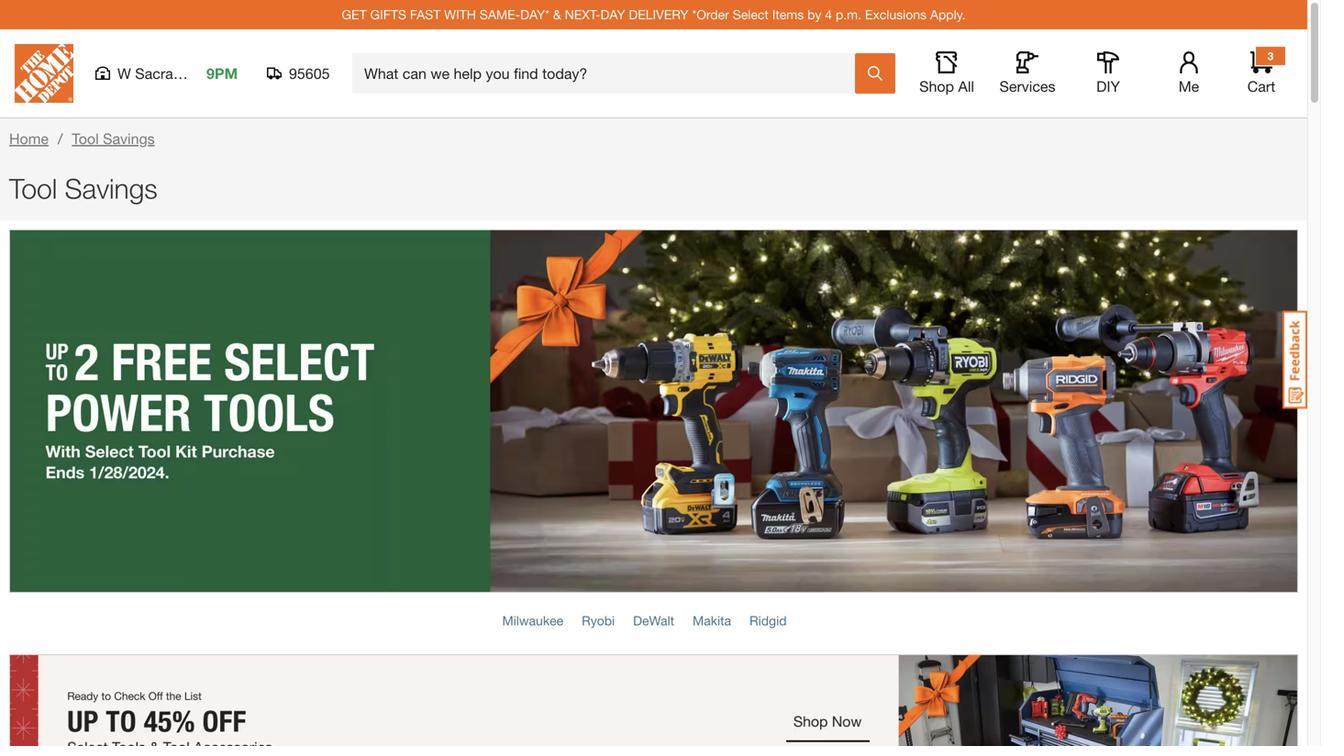 Task type: locate. For each thing, give the bounding box(es) containing it.
0 vertical spatial tool savings
[[72, 130, 155, 147]]

1 vertical spatial savings
[[65, 172, 158, 205]]

0 vertical spatial tool
[[72, 130, 99, 147]]

tool
[[72, 130, 99, 147], [9, 172, 57, 205]]

dewalt
[[633, 613, 675, 628]]

1 vertical spatial tool
[[9, 172, 57, 205]]

savings
[[103, 130, 155, 147], [65, 172, 158, 205]]

select
[[733, 7, 769, 22]]

w sacramento 9pm
[[117, 65, 238, 82]]

tool down home
[[9, 172, 57, 205]]

shop
[[920, 78, 954, 95]]

3
[[1268, 50, 1274, 62]]

milwaukee link
[[502, 613, 564, 628]]

diy
[[1097, 78, 1120, 95]]

makita link
[[693, 613, 731, 628]]

dewalt link
[[633, 613, 675, 628]]

w
[[117, 65, 131, 82]]

savings down w
[[103, 130, 155, 147]]

home
[[9, 130, 49, 147]]

exclusions
[[865, 7, 927, 22]]

diy button
[[1079, 51, 1138, 95]]

ridgid link
[[750, 613, 787, 628]]

tool savings down tool savings link
[[9, 172, 158, 205]]

get gifts fast with same-day* & next-day delivery *order select items by 4 p.m. exclusions apply.
[[342, 7, 966, 22]]

ryobi link
[[582, 613, 615, 628]]

tool savings down w
[[72, 130, 155, 147]]

savings down tool savings link
[[65, 172, 158, 205]]

What can we help you find today? search field
[[364, 54, 854, 93]]

ready to check off the list. up to 45% off select tools & tool accessories. shop now image
[[9, 654, 1298, 746]]

day
[[601, 7, 625, 22]]

all
[[958, 78, 974, 95]]

p.m.
[[836, 7, 862, 22]]

sacramento
[[135, 65, 215, 82]]

services
[[1000, 78, 1056, 95]]

4
[[825, 7, 832, 22]]

cart 3
[[1248, 50, 1276, 95]]

next-
[[565, 7, 601, 22]]

tool savings
[[72, 130, 155, 147], [9, 172, 158, 205]]

tool right home
[[72, 130, 99, 147]]

1 horizontal spatial tool
[[72, 130, 99, 147]]

cart
[[1248, 78, 1276, 95]]



Task type: describe. For each thing, give the bounding box(es) containing it.
gifts
[[370, 7, 406, 22]]

me
[[1179, 78, 1200, 95]]

makita
[[693, 613, 731, 628]]

items
[[772, 7, 804, 22]]

by
[[808, 7, 822, 22]]

milwaukee
[[502, 613, 564, 628]]

9pm
[[206, 65, 238, 82]]

delivery
[[629, 7, 689, 22]]

tool savings link
[[72, 130, 155, 147]]

day*
[[520, 7, 550, 22]]

same-
[[480, 7, 520, 22]]

me button
[[1160, 51, 1219, 95]]

up to 2 free select power tools with select tool kit purchase. ends 1/28/2024. image
[[9, 229, 1298, 593]]

95605 button
[[267, 64, 330, 83]]

0 vertical spatial savings
[[103, 130, 155, 147]]

shop all
[[920, 78, 974, 95]]

*order
[[692, 7, 729, 22]]

95605
[[289, 65, 330, 82]]

shop all button
[[918, 51, 976, 95]]

ridgid
[[750, 613, 787, 628]]

apply.
[[930, 7, 966, 22]]

fast
[[410, 7, 441, 22]]

with
[[444, 7, 476, 22]]

1 vertical spatial tool savings
[[9, 172, 158, 205]]

services button
[[998, 51, 1057, 95]]

home link
[[9, 130, 49, 147]]

the home depot logo image
[[15, 44, 73, 103]]

feedback link image
[[1283, 310, 1308, 409]]

0 horizontal spatial tool
[[9, 172, 57, 205]]

get
[[342, 7, 367, 22]]

ryobi
[[582, 613, 615, 628]]

&
[[553, 7, 561, 22]]



Task type: vqa. For each thing, say whether or not it's contained in the screenshot.
THE "ANY"
no



